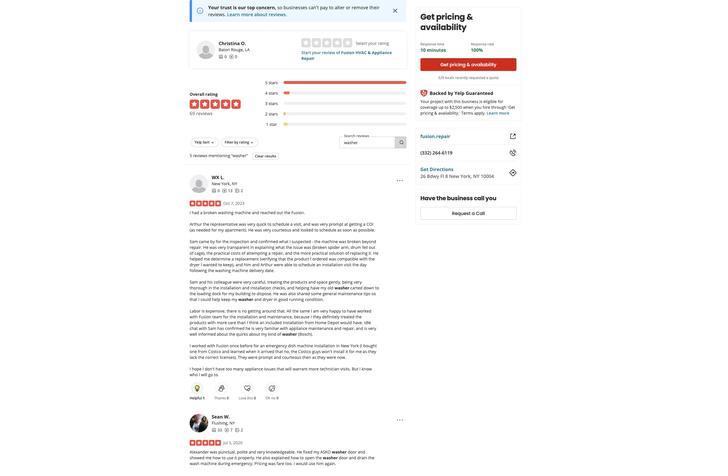 Task type: locate. For each thing, give the bounding box(es) containing it.
fusion.repair link
[[420, 133, 450, 140]]

5 up 4
[[265, 80, 268, 86]]

stars inside "element"
[[269, 91, 278, 96]]

0 vertical spatial an
[[316, 262, 321, 268]]

8
[[445, 173, 448, 180]]

door inside door and showed me how to use it properly. he also explained how to open the
[[348, 450, 357, 456]]

availability up time
[[420, 22, 467, 33]]

1 vertical spatial worked
[[192, 344, 206, 349]]

1 how from the left
[[213, 456, 221, 461]]

maintenance,
[[267, 315, 293, 320]]

0 right love
[[254, 396, 256, 401]]

about down concern,
[[254, 11, 267, 18]]

0 horizontal spatial from
[[198, 349, 207, 355]]

0 horizontal spatial worked
[[192, 344, 206, 349]]

schedule up spider
[[319, 228, 336, 233]]

0 horizontal spatial so
[[277, 4, 282, 11]]

getting
[[349, 222, 362, 227], [248, 309, 261, 314]]

16 photos v2 image
[[235, 189, 240, 193], [235, 429, 240, 433]]

2 reviews. from the left
[[269, 11, 287, 18]]

7,
[[231, 201, 234, 207]]

for inside arthur the representative was very quick to schedule a visit, and was very prompt at getting a coi (as needed for my apartment). he was very courteous and looked to schedule as soon as possible.
[[211, 228, 217, 233]]

pricing inside button
[[450, 61, 466, 68]]

2 (0 reactions) element from the left
[[254, 396, 256, 401]]

your inside info alert
[[208, 4, 219, 11]]

too.
[[285, 462, 293, 467]]

to up during at the bottom left of the page
[[222, 456, 226, 461]]

5 star rating image for jul 5, 2020
[[190, 441, 221, 447]]

new inside get directions 26 bdwy fl 8 new york, ny 10004
[[449, 173, 459, 180]]

1 stars from the top
[[269, 80, 278, 86]]

more down then
[[309, 367, 319, 372]]

door inside door and drain the wash machine during emergency. pricing was fare too. i would use him again.
[[339, 456, 348, 461]]

filter reviews by 3 stars rating element
[[259, 101, 406, 107]]

1 horizontal spatial how
[[291, 456, 299, 461]]

he right apartment).
[[248, 228, 254, 233]]

jul
[[223, 441, 228, 446]]

determine
[[211, 257, 231, 262]]

worked inside labor is expensive, there is no getting around that. all the same i am very happy to have worked with fusion team for the installation and maintenance, because i they definitely treated the products with more care than i think an included installation from home depot would have. idle chat with sam has confirmed he is very familiar with appliance maintenance and repair, and is very well informed about the quirks about my kind of
[[357, 309, 371, 314]]

0 horizontal spatial appliance
[[245, 367, 263, 372]]

0 vertical spatial 16 review v2 image
[[222, 189, 227, 193]]

businesses
[[284, 4, 307, 11]]

4
[[265, 91, 268, 96]]

fusion hvac & appliance repair
[[301, 50, 392, 61]]

in inside the sam came by for the inspection and confirmed what i suspected - the machine was broken beyond repair. he was very transparent in explaining what the issue was (broken spider arm, drum fell out of cage), the practical costs of attempting a repair, and the more practical solution of replacing it. he helped me determine a replacement (verifying that the product i ordered was compatible with the dryer i wanted to keep), and him and arthur were able to schedule an installation visit the day following the washing machine delivery date.
[[250, 245, 254, 251]]

  text field
[[339, 137, 406, 149]]

0 vertical spatial so
[[277, 4, 282, 11]]

was inside carted down to the loading dock for my building to dispose. he was also shared some general maintenance tips so that i could help keep my
[[280, 291, 287, 297]]

also inside door and showed me how to use it properly. he also explained how to open the
[[263, 456, 270, 461]]

0 horizontal spatial 16 chevron down v2 image
[[210, 141, 215, 145]]

1 vertical spatial by
[[234, 140, 238, 145]]

get pricing & availability up time
[[420, 11, 473, 33]]

broken
[[203, 210, 217, 216], [347, 239, 361, 245]]

reviews element right 33
[[224, 428, 233, 434]]

16 friends v2 image
[[219, 55, 223, 59], [212, 429, 216, 433]]

and down have. on the bottom of the page
[[356, 326, 363, 332]]

with up day
[[359, 257, 368, 262]]

2 for w.
[[241, 428, 243, 434]]

when
[[463, 105, 474, 110], [246, 349, 256, 355]]

reviews element
[[229, 54, 237, 60], [222, 188, 233, 194], [224, 428, 233, 434]]

16 friends v2 image for christina
[[219, 55, 223, 59]]

16 friends v2 image left 33
[[212, 429, 216, 433]]

0 vertical spatial reviews
[[196, 111, 213, 117]]

0 vertical spatial 5
[[265, 80, 268, 86]]

request
[[452, 210, 471, 217]]

schedule down product
[[298, 262, 315, 268]]

13
[[228, 188, 233, 194]]

business inside your project with this business is eligible for coverage up to $2,500 when you hire through 'get pricing & availability.' terms apply.
[[462, 99, 478, 104]]

to right building
[[252, 291, 256, 297]]

1 horizontal spatial reviews.
[[269, 11, 287, 18]]

stars for 2 stars
[[269, 111, 278, 117]]

arrived
[[261, 349, 274, 355]]

reviews for search
[[356, 134, 369, 139]]

me inside door and showed me how to use it properly. he also explained how to open the
[[206, 456, 212, 461]]

care
[[228, 320, 236, 326]]

costs
[[231, 251, 241, 256]]

1 vertical spatial yelp
[[195, 140, 202, 145]]

1 vertical spatial door
[[339, 456, 348, 461]]

3 (0 reactions) element from the left
[[277, 396, 278, 401]]

16 chevron down v2 image inside filter by rating dropdown button
[[250, 141, 254, 145]]

(no rating) image
[[301, 38, 352, 48]]

5 star rating image
[[190, 100, 241, 109], [190, 201, 221, 207], [190, 441, 221, 447]]

fl
[[440, 173, 444, 180]]

that
[[278, 257, 286, 262], [190, 297, 197, 303], [275, 349, 283, 355], [277, 367, 284, 372]]

1 vertical spatial 16 photos v2 image
[[235, 429, 240, 433]]

1 vertical spatial photos element
[[235, 428, 243, 434]]

the down asko
[[316, 456, 322, 461]]

top
[[247, 4, 255, 11]]

1 vertical spatial your
[[312, 50, 321, 55]]

0 horizontal spatial your
[[208, 4, 219, 11]]

to inside labor is expensive, there is no getting around that. all the same i am very happy to have worked with fusion team for the installation and maintenance, because i they definitely treated the products with more care than i think an included installation from home depot would have. idle chat with sam has confirmed he is very familiar with appliance maintenance and repair, and is very well informed about the quirks about my kind of
[[342, 309, 346, 314]]

to inside your project with this business is eligible for coverage up to $2,500 when you hire through 'get pricing & availability.' terms apply.
[[445, 105, 448, 110]]

learn for learn more
[[487, 110, 498, 116]]

filter by rating
[[225, 140, 249, 145]]

am
[[313, 309, 319, 314]]

& inside your project with this business is eligible for coverage up to $2,500 when you hire through 'get pricing & availability.' terms apply.
[[434, 110, 437, 116]]

no,
[[284, 349, 290, 355]]

so inside carted down to the loading dock for my building to dispose. he was also shared some general maintenance tips so that i could help keep my
[[372, 291, 376, 297]]

stars for 4 stars
[[269, 91, 278, 96]]

arthur inside the sam came by for the inspection and confirmed what i suspected - the machine was broken beyond repair. he was very transparent in explaining what the issue was (broken spider arm, drum fell out of cage), the practical costs of attempting a repair, and the more practical solution of replacing it. he helped me determine a replacement (verifying that the product i ordered was compatible with the dryer i wanted to keep), and him and arthur were able to schedule an installation visit the day following the washing machine delivery date.
[[260, 262, 273, 268]]

depot
[[328, 320, 339, 326]]

0 horizontal spatial by
[[210, 239, 215, 245]]

the
[[436, 195, 446, 203], [284, 210, 290, 216], [203, 222, 209, 227], [222, 239, 229, 245], [314, 239, 321, 245], [286, 245, 292, 251], [206, 251, 213, 256], [293, 251, 300, 256], [287, 257, 293, 262], [369, 257, 375, 262], [353, 262, 359, 268], [208, 268, 214, 274], [283, 280, 289, 285], [213, 286, 219, 291], [190, 291, 196, 297], [292, 309, 299, 314], [230, 315, 236, 320], [356, 315, 362, 320], [229, 332, 235, 338], [291, 349, 297, 355], [198, 355, 204, 361], [316, 456, 322, 461], [368, 456, 374, 461]]

careful,
[[252, 280, 266, 285]]

24 phone v2 image
[[510, 150, 516, 157]]

0 right the thanks
[[227, 396, 229, 401]]

1 vertical spatial would
[[296, 462, 308, 467]]

stars up 4 stars
[[269, 80, 278, 86]]

0 vertical spatial your
[[368, 41, 377, 46]]

your for select
[[368, 41, 377, 46]]

2 5 star rating image from the top
[[190, 201, 221, 207]]

is
[[233, 4, 237, 11], [479, 99, 482, 104], [202, 309, 205, 314], [238, 309, 241, 314], [251, 326, 254, 332], [364, 326, 367, 332]]

fusion down labor
[[199, 315, 211, 320]]

york, inside wx l. new york, ny
[[221, 181, 231, 187]]

issue
[[293, 245, 303, 251]]

1 vertical spatial from
[[198, 349, 207, 355]]

select
[[356, 41, 367, 46]]

in
[[250, 245, 254, 251], [208, 286, 212, 291], [274, 297, 277, 303], [336, 344, 340, 349]]

1 vertical spatial products
[[190, 320, 207, 326]]

reviews element containing 7
[[224, 428, 233, 434]]

1 horizontal spatial so
[[372, 291, 376, 297]]

door right asko
[[348, 450, 357, 456]]

have inside i hope i don't have too many appliance issues that will warrant more technician visits. but i know who i will go to.
[[216, 367, 225, 372]]

1 horizontal spatial arthur
[[260, 262, 273, 268]]

repair
[[301, 56, 315, 61]]

sam for sam came by for the inspection and confirmed what i suspected - the machine was broken beyond repair. he was very transparent in explaining what the issue was (broken spider arm, drum fell out of cage), the practical costs of attempting a repair, and the more practical solution of replacing it. he helped me determine a replacement (verifying that the product i ordered was compatible with the dryer i wanted to keep), and him and arthur were able to schedule an installation visit the day following the washing machine delivery date.
[[190, 239, 198, 245]]

1 vertical spatial new
[[212, 181, 220, 187]]

2 for l.
[[241, 188, 243, 194]]

when inside your project with this business is eligible for coverage up to $2,500 when you hire through 'get pricing & availability.' terms apply.
[[463, 105, 474, 110]]

courteous down the no,
[[282, 355, 301, 361]]

2 vertical spatial an
[[260, 344, 265, 349]]

0 vertical spatial confirmed
[[259, 239, 278, 245]]

courteous down reached
[[272, 228, 291, 233]]

2 vertical spatial reviews element
[[224, 428, 233, 434]]

a left quote at the top right of the page
[[486, 75, 488, 80]]

new inside i worked with fusion once before for an emergency dish machine installation in new york (i bought one from costco and learned when it arrived that no, the costco guys won't install it for me as they lack the correct licenses). they were prompt and courteous then as they were now.
[[341, 344, 349, 349]]

no up than
[[242, 309, 247, 314]]

1 reviews. from the left
[[208, 11, 226, 18]]

0 vertical spatial products
[[290, 280, 307, 285]]

sam inside sam and his colleague were very careful, treating the products and space gently, being very thorough in the installation and installation checks, and helping have my old
[[190, 280, 198, 285]]

you up apply.
[[475, 105, 482, 110]]

i inside i worked with fusion once before for an emergency dish machine installation in new york (i bought one from costco and learned when it arrived that no, the costco guys won't install it for me as they lack the correct licenses). they were prompt and courteous then as they were now.
[[190, 344, 191, 349]]

2 vertical spatial sam
[[208, 326, 216, 332]]

and
[[252, 210, 259, 216], [303, 222, 310, 227], [292, 228, 300, 233], [250, 239, 258, 245], [285, 251, 292, 256], [236, 262, 243, 268], [252, 262, 259, 268], [199, 280, 206, 285], [308, 280, 316, 285], [242, 286, 249, 291], [287, 286, 294, 291], [254, 297, 262, 303], [259, 315, 266, 320], [334, 326, 341, 332], [356, 326, 363, 332], [222, 349, 229, 355], [274, 355, 281, 361], [249, 450, 256, 456], [358, 450, 365, 456], [349, 456, 356, 461]]

1 practical from the left
[[214, 251, 230, 256]]

to inside so businesses can't pay to alter or remove their reviews.
[[329, 4, 333, 11]]

your for start
[[312, 50, 321, 55]]

0 vertical spatial no
[[242, 309, 247, 314]]

1 horizontal spatial dryer
[[263, 297, 273, 303]]

1 vertical spatial use
[[309, 462, 315, 467]]

has
[[217, 326, 224, 332]]

reviews element containing 0
[[229, 54, 237, 60]]

and inside door and drain the wash machine during emergency. pricing was fare too. i would use him again.
[[349, 456, 356, 461]]

confirmed up explaining
[[259, 239, 278, 245]]

1 16 photos v2 image from the top
[[235, 189, 240, 193]]

what right explaining
[[275, 245, 285, 251]]

request a call
[[452, 210, 485, 217]]

1 vertical spatial repair,
[[342, 326, 355, 332]]

from down because
[[305, 320, 314, 326]]

16 review v2 image
[[222, 189, 227, 193], [224, 429, 229, 433]]

1 horizontal spatial it
[[257, 349, 260, 355]]

2 costco from the left
[[298, 349, 311, 355]]

reviews for 5
[[193, 153, 207, 159]]

2 16 chevron down v2 image from the left
[[250, 141, 254, 145]]

york, down l.
[[221, 181, 231, 187]]

correct
[[205, 355, 219, 361]]

1 vertical spatial schedule
[[319, 228, 336, 233]]

0 horizontal spatial this
[[247, 396, 253, 401]]

close image
[[392, 7, 399, 14]]

search image
[[399, 140, 404, 145]]

an inside i worked with fusion once before for an emergency dish machine installation in new york (i bought one from costco and learned when it arrived that no, the costco guys won't install it for me as they lack the correct licenses). they were prompt and courteous then as they were now.
[[260, 344, 265, 349]]

my
[[218, 228, 224, 233], [321, 286, 326, 291], [229, 291, 234, 297], [232, 297, 237, 303], [261, 332, 267, 338], [313, 450, 319, 456]]

1 vertical spatial him
[[316, 462, 324, 467]]

being
[[342, 280, 353, 285]]

the right have
[[436, 195, 446, 203]]

24 info v2 image
[[197, 7, 204, 14]]

backed by yelp guaranteed
[[430, 90, 493, 97]]

ny inside the sean w. flushing, ny
[[230, 421, 235, 427]]

call
[[476, 210, 485, 217]]

in up install
[[336, 344, 340, 349]]

1 vertical spatial prompt
[[259, 355, 273, 361]]

0 vertical spatial courteous
[[272, 228, 291, 233]]

1 vertical spatial dryer
[[263, 297, 273, 303]]

0 vertical spatial have
[[310, 286, 320, 291]]

getting right at
[[349, 222, 362, 227]]

0 vertical spatial would
[[340, 320, 352, 326]]

1 vertical spatial ny
[[232, 181, 237, 187]]

5 star rating image for 69 reviews
[[190, 100, 241, 109]]

apply.
[[474, 110, 486, 116]]

1 vertical spatial reviews
[[356, 134, 369, 139]]

0 vertical spatial york,
[[460, 173, 472, 180]]

will left go
[[201, 373, 207, 378]]

very up determine
[[218, 245, 226, 251]]

2 vertical spatial 2
[[241, 428, 243, 434]]

3 5 star rating image from the top
[[190, 441, 221, 447]]

0 vertical spatial washing
[[218, 210, 234, 216]]

your inside your project with this business is eligible for coverage up to $2,500 when you hire through 'get pricing & availability.' terms apply.
[[420, 99, 429, 104]]

None radio
[[322, 38, 332, 48], [343, 38, 352, 48], [322, 38, 332, 48], [343, 38, 352, 48]]

for inside the sam came by for the inspection and confirmed what i suspected - the machine was broken beyond repair. he was very transparent in explaining what the issue was (broken spider arm, drum fell out of cage), the practical costs of attempting a repair, and the more practical solution of replacing it. he helped me determine a replacement (verifying that the product i ordered was compatible with the dryer i wanted to keep), and him and arthur were able to schedule an installation visit the day following the washing machine delivery date.
[[216, 239, 221, 245]]

minutes
[[427, 47, 446, 53]]

1 horizontal spatial appliance
[[289, 326, 307, 332]]

2 photos element from the top
[[235, 428, 243, 434]]

None radio
[[301, 38, 311, 48], [312, 38, 321, 48], [333, 38, 342, 48], [301, 38, 311, 48], [312, 38, 321, 48], [333, 38, 342, 48]]

down
[[364, 286, 374, 291]]

in inside i worked with fusion once before for an emergency dish machine installation in new york (i bought one from costco and learned when it arrived that no, the costco guys won't install it for me as they lack the correct licenses). they were prompt and courteous then as they were now.
[[336, 344, 340, 349]]

0 vertical spatial will
[[285, 367, 292, 372]]

fell
[[362, 245, 368, 251]]

looked
[[301, 228, 313, 233]]

carted
[[350, 286, 362, 291]]

friends element
[[219, 54, 227, 60], [212, 188, 220, 194], [212, 428, 222, 434]]

5 star rating image up had
[[190, 201, 221, 207]]

dryer
[[190, 262, 200, 268], [263, 297, 273, 303]]

0 vertical spatial worked
[[357, 309, 371, 314]]

of up compatible
[[345, 251, 349, 256]]

2 response from the left
[[471, 42, 487, 47]]

1 vertical spatial arthur
[[260, 262, 273, 268]]

confirmed down care
[[225, 326, 245, 332]]

very up pricing
[[257, 450, 265, 456]]

i up one
[[190, 344, 191, 349]]

2 16 photos v2 image from the top
[[235, 429, 240, 433]]

response time 10 minutes
[[420, 42, 446, 53]]

i inside door and drain the wash machine during emergency. pricing was fare too. i would use him again.
[[294, 462, 295, 467]]

0 horizontal spatial response
[[420, 42, 436, 47]]

getting up think
[[248, 309, 261, 314]]

it
[[257, 349, 260, 355], [346, 349, 348, 355], [234, 456, 237, 461]]

repair, inside the sam came by for the inspection and confirmed what i suspected - the machine was broken beyond repair. he was very transparent in explaining what the issue was (broken spider arm, drum fell out of cage), the practical costs of attempting a repair, and the more practical solution of replacing it. he helped me determine a replacement (verifying that the product i ordered was compatible with the dryer i wanted to keep), and him and arthur were able to schedule an installation visit the day following the washing machine delivery date.
[[272, 251, 284, 256]]

washer up dish at the bottom left of the page
[[282, 332, 297, 338]]

included
[[266, 320, 282, 326]]

photos element
[[235, 188, 243, 194], [235, 428, 243, 434]]

arthur down (verifying
[[260, 262, 273, 268]]

1 right the helpful
[[203, 396, 205, 401]]

fusion
[[341, 50, 354, 55], [199, 315, 211, 320], [216, 344, 229, 349]]

practical up determine
[[214, 251, 230, 256]]

0 vertical spatial getting
[[349, 222, 362, 227]]

me down (i
[[356, 349, 362, 355]]

an
[[316, 262, 321, 268], [260, 320, 264, 326], [260, 344, 265, 349]]

fusion left hvac
[[341, 50, 354, 55]]

by right 'came'
[[210, 239, 215, 245]]

1 vertical spatial 1
[[203, 396, 205, 401]]

rating element
[[301, 38, 352, 48]]

were up building
[[233, 280, 242, 285]]

1 (0 reactions) element from the left
[[227, 396, 229, 401]]

more up product
[[301, 251, 311, 256]]

0 left 16 review v2 icon
[[224, 54, 227, 59]]

have up "treated"
[[347, 309, 356, 314]]

response inside response time 10 minutes
[[420, 42, 436, 47]]

a left 'call'
[[472, 210, 475, 217]]

1 vertical spatial business
[[447, 195, 473, 203]]

prompt down the arrived
[[259, 355, 273, 361]]

was up the good
[[280, 291, 287, 297]]

licenses).
[[220, 355, 237, 361]]

that up "able"
[[278, 257, 286, 262]]

1 vertical spatial when
[[246, 349, 256, 355]]

thanks
[[214, 396, 226, 401]]

fusion inside labor is expensive, there is no getting around that. all the same i am very happy to have worked with fusion team for the installation and maintenance, because i they definitely treated the products with more care than i think an included installation from home depot would have. idle chat with sam has confirmed he is very familiar with appliance maintenance and repair, and is very well informed about the quirks about my kind of
[[199, 315, 211, 320]]

1 vertical spatial get pricing & availability
[[440, 61, 496, 68]]

friends element containing 33
[[212, 428, 222, 434]]

oct 7, 2023
[[223, 201, 245, 207]]

many
[[233, 367, 244, 372]]

0 vertical spatial dryer
[[190, 262, 200, 268]]

0 horizontal spatial 16 friends v2 image
[[212, 429, 216, 433]]

filter
[[225, 140, 233, 145]]

for inside carted down to the loading dock for my building to dispose. he was also shared some general maintenance tips so that i could help keep my
[[222, 291, 227, 297]]

yelp up $2,500
[[455, 90, 465, 97]]

appliance
[[289, 326, 307, 332], [245, 367, 263, 372]]

0 horizontal spatial getting
[[248, 309, 261, 314]]

2 stars from the top
[[269, 91, 278, 96]]

0 vertical spatial photos element
[[235, 188, 243, 194]]

friends element down 'flushing,'
[[212, 428, 222, 434]]

1 horizontal spatial repair,
[[342, 326, 355, 332]]

guys
[[312, 349, 321, 355]]

1 vertical spatial this
[[247, 396, 253, 401]]

him inside the sam came by for the inspection and confirmed what i suspected - the machine was broken beyond repair. he was very transparent in explaining what the issue was (broken spider arm, drum fell out of cage), the practical costs of attempting a repair, and the more practical solution of replacing it. he helped me determine a replacement (verifying that the product i ordered was compatible with the dryer i wanted to keep), and him and arthur were able to schedule an installation visit the day following the washing machine delivery date.
[[244, 262, 251, 268]]

by inside dropdown button
[[234, 140, 238, 145]]

were
[[274, 262, 283, 268], [233, 280, 242, 285], [248, 355, 257, 361], [327, 355, 336, 361]]

you
[[475, 105, 482, 110], [485, 195, 496, 203]]

1 vertical spatial will
[[201, 373, 207, 378]]

0 right oh
[[277, 396, 278, 401]]

1 response from the left
[[420, 42, 436, 47]]

reviews. down concern,
[[269, 11, 287, 18]]

as down bought on the bottom right
[[363, 349, 367, 355]]

have inside sam and his colleague were very careful, treating the products and space gently, being very thorough in the installation and installation checks, and helping have my old
[[310, 286, 320, 291]]

an inside labor is expensive, there is no getting around that. all the same i am very happy to have worked with fusion team for the installation and maintenance, because i they definitely treated the products with more care than i think an included installation from home depot would have. idle chat with sam has confirmed he is very familiar with appliance maintenance and repair, and is very well informed about the quirks about my kind of
[[260, 320, 264, 326]]

response up 100%
[[471, 42, 487, 47]]

would
[[340, 320, 352, 326], [296, 462, 308, 467]]

reviews right 69
[[196, 111, 213, 117]]

labor
[[190, 309, 201, 314]]

0 horizontal spatial new
[[212, 181, 220, 187]]

16 photos v2 image right "7"
[[235, 429, 240, 433]]

i
[[190, 210, 191, 216], [290, 239, 291, 245], [310, 257, 311, 262], [201, 262, 202, 268], [198, 297, 199, 303], [311, 309, 312, 314], [311, 315, 312, 320], [247, 320, 248, 326], [190, 344, 191, 349], [190, 367, 191, 372], [203, 367, 204, 372], [359, 367, 361, 372], [199, 373, 200, 378], [294, 462, 295, 467]]

old
[[327, 286, 333, 291]]

1 horizontal spatial your
[[368, 41, 377, 46]]

very inside the sam came by for the inspection and confirmed what i suspected - the machine was broken beyond repair. he was very transparent in explaining what the issue was (broken spider arm, drum fell out of cage), the practical costs of attempting a repair, and the more practical solution of replacing it. he helped me determine a replacement (verifying that the product i ordered was compatible with the dryer i wanted to keep), and him and arthur were able to schedule an installation visit the day following the washing machine delivery date.
[[218, 245, 226, 251]]

an up the arrived
[[260, 344, 265, 349]]

0 vertical spatial prompt
[[329, 222, 343, 227]]

0 horizontal spatial your
[[312, 50, 321, 55]]

response inside response rate 100%
[[471, 42, 487, 47]]

is inside info alert
[[233, 4, 237, 11]]

10
[[420, 47, 426, 53]]

by right filter
[[234, 140, 238, 145]]

they inside labor is expensive, there is no getting around that. all the same i am very happy to have worked with fusion team for the installation and maintenance, because i they definitely treated the products with more care than i think an included installation from home depot would have. idle chat with sam has confirmed he is very familiar with appliance maintenance and repair, and is very well informed about the quirks about my kind of
[[313, 315, 321, 320]]

0 vertical spatial friends element
[[219, 54, 227, 60]]

4 stars from the top
[[269, 111, 278, 117]]

0 vertical spatial him
[[244, 262, 251, 268]]

more down top
[[241, 11, 253, 18]]

1 5 star rating image from the top
[[190, 100, 241, 109]]

your left trust
[[208, 4, 219, 11]]

it inside door and showed me how to use it properly. he also explained how to open the
[[234, 456, 237, 461]]

i right because
[[311, 315, 312, 320]]

0 vertical spatial me
[[204, 257, 210, 262]]

worked inside i worked with fusion once before for an emergency dish machine installation in new york (i bought one from costco and learned when it arrived that no, the costco guys won't install it for me as they lack the correct licenses). they were prompt and courteous then as they were now.
[[192, 344, 206, 349]]

1 16 chevron down v2 image from the left
[[210, 141, 215, 145]]

info alert
[[190, 0, 406, 22]]

0 vertical spatial you
[[475, 105, 482, 110]]

menu image
[[396, 417, 403, 424]]

1 horizontal spatial maintenance
[[338, 291, 363, 297]]

reviews element containing 13
[[222, 188, 233, 194]]

machine down the showed on the bottom
[[201, 462, 217, 467]]

coverage
[[420, 105, 438, 110]]

rate
[[488, 42, 494, 47]]

2 vertical spatial friends element
[[212, 428, 222, 434]]

out right reached
[[277, 210, 283, 216]]

were left "able"
[[274, 262, 283, 268]]

24 external link v2 image
[[510, 133, 516, 140]]

0 horizontal spatial confirmed
[[225, 326, 245, 332]]

asko
[[320, 450, 331, 456]]

reviews element for o.
[[229, 54, 237, 60]]

0 vertical spatial 16 friends v2 image
[[219, 55, 223, 59]]

16 review v2 image for l.
[[222, 189, 227, 193]]

hvac
[[356, 50, 367, 55]]

he inside door and showed me how to use it properly. he also explained how to open the
[[256, 456, 262, 461]]

16 review v2 image for w.
[[224, 429, 229, 433]]

could
[[201, 297, 211, 303]]

but
[[352, 367, 358, 372]]

(0 reactions) element
[[227, 396, 229, 401], [254, 396, 256, 401], [277, 396, 278, 401]]

rating for filter by rating
[[239, 140, 249, 145]]

my right fixed at left
[[313, 450, 319, 456]]

my left the kind
[[261, 332, 267, 338]]

1 horizontal spatial also
[[288, 291, 296, 297]]

costco up the correct
[[208, 349, 221, 355]]

1 vertical spatial you
[[485, 195, 496, 203]]

1 horizontal spatial worked
[[357, 309, 371, 314]]

1 horizontal spatial 16 chevron down v2 image
[[250, 141, 254, 145]]

was inside door and drain the wash machine during emergency. pricing was fare too. i would use him again.
[[268, 462, 276, 467]]

space
[[317, 280, 328, 285]]

schedule inside the sam came by for the inspection and confirmed what i suspected - the machine was broken beyond repair. he was very transparent in explaining what the issue was (broken spider arm, drum fell out of cage), the practical costs of attempting a repair, and the more practical solution of replacing it. he helped me determine a replacement (verifying that the product i ordered was compatible with the dryer i wanted to keep), and him and arthur were able to schedule an installation visit the day following the washing machine delivery date.
[[298, 262, 315, 268]]

happy
[[329, 309, 341, 314]]

1 horizontal spatial no
[[271, 396, 276, 401]]

of right review
[[336, 50, 340, 55]]

1 horizontal spatial schedule
[[298, 262, 315, 268]]

would down "treated"
[[340, 320, 352, 326]]

16 chevron down v2 image for filter by rating
[[250, 141, 254, 145]]

replacement
[[235, 257, 259, 262]]

0 vertical spatial arthur
[[190, 222, 202, 227]]

2 vertical spatial me
[[206, 456, 212, 461]]

that.
[[277, 309, 286, 314]]

get pricing & availability button
[[420, 58, 516, 71]]

for right before
[[254, 344, 259, 349]]

very
[[247, 222, 255, 227], [320, 222, 328, 227], [263, 228, 271, 233], [218, 245, 226, 251], [243, 280, 251, 285], [354, 280, 362, 285], [320, 309, 328, 314], [255, 326, 263, 332], [368, 326, 376, 332], [257, 450, 265, 456]]

1 vertical spatial friends element
[[212, 188, 220, 194]]

installation
[[322, 262, 343, 268], [220, 286, 241, 291], [250, 286, 271, 291], [237, 315, 258, 320], [283, 320, 304, 326], [314, 344, 335, 349]]

16 chevron down v2 image
[[210, 141, 215, 145], [250, 141, 254, 145]]

1 horizontal spatial getting
[[349, 222, 362, 227]]

reviews. inside so businesses can't pay to alter or remove their reviews.
[[208, 11, 226, 18]]

more inside info alert
[[241, 11, 253, 18]]

0 vertical spatial use
[[227, 456, 233, 461]]

1 horizontal spatial 5
[[265, 80, 268, 86]]

for inside your project with this business is eligible for coverage up to $2,500 when you hire through 'get pricing & availability.' terms apply.
[[498, 99, 503, 104]]

1 photos element from the top
[[235, 188, 243, 194]]

and inside door and showed me how to use it properly. he also explained how to open the
[[358, 450, 365, 456]]

was left punctual, at the left of the page
[[210, 450, 217, 456]]

1 horizontal spatial will
[[285, 367, 292, 372]]

16 friends v2 image down baton
[[219, 55, 223, 59]]

about inside info alert
[[254, 11, 267, 18]]

search reviews
[[344, 134, 369, 139]]

was up determine
[[209, 245, 217, 251]]

guaranteed
[[466, 90, 493, 97]]

i left could
[[198, 297, 199, 303]]

0 vertical spatial your
[[208, 4, 219, 11]]

same
[[300, 309, 310, 314]]

16 chevron down v2 image for yelp sort
[[210, 141, 215, 145]]

was left fare
[[268, 462, 276, 467]]

the up needed
[[203, 222, 209, 227]]

0 vertical spatial sam
[[190, 239, 198, 245]]

fusion left once
[[216, 344, 229, 349]]

my right keep
[[232, 297, 237, 303]]

friends element for sean
[[212, 428, 222, 434]]

this inside your project with this business is eligible for coverage up to $2,500 when you hire through 'get pricing & availability.' terms apply.
[[454, 99, 461, 104]]

a inside "request a call" button
[[472, 210, 475, 217]]

him inside door and drain the wash machine during emergency. pricing was fare too. i would use him again.
[[316, 462, 324, 467]]

oh no 0
[[266, 396, 278, 401]]

who
[[190, 373, 198, 378]]

my inside sam and his colleague were very careful, treating the products and space gently, being very thorough in the installation and installation checks, and helping have my old
[[321, 286, 326, 291]]

call
[[474, 195, 484, 203]]

3 stars from the top
[[269, 101, 278, 106]]

0 vertical spatial 2
[[265, 111, 268, 117]]

reviews element down rouge,
[[229, 54, 237, 60]]



Task type: vqa. For each thing, say whether or not it's contained in the screenshot.
leftmost Support
no



Task type: describe. For each thing, give the bounding box(es) containing it.
and left space
[[308, 280, 316, 285]]

to right "able"
[[293, 262, 297, 268]]

keep),
[[223, 262, 235, 268]]

2 horizontal spatial it
[[346, 349, 348, 355]]

sam inside labor is expensive, there is no getting around that. all the same i am very happy to have worked with fusion team for the installation and maintenance, because i they definitely treated the products with more care than i think an included installation from home depot would have. idle chat with sam has confirmed he is very familiar with appliance maintenance and repair, and is very well informed about the quirks about my kind of
[[208, 326, 216, 332]]

is right labor
[[202, 309, 205, 314]]

1 horizontal spatial you
[[485, 195, 496, 203]]

the up "able"
[[287, 257, 293, 262]]

with up informed
[[199, 326, 207, 332]]

from inside labor is expensive, there is no getting around that. all the same i am very happy to have worked with fusion team for the installation and maintenance, because i they definitely treated the products with more care than i think an included installation from home depot would have. idle chat with sam has confirmed he is very familiar with appliance maintenance and repair, and is very well informed about the quirks about my kind of
[[305, 320, 314, 326]]

0 vertical spatial get
[[420, 11, 435, 23]]

machine inside door and drain the wash machine during emergency. pricing was fare too. i would use him again.
[[201, 462, 217, 467]]

i right who
[[199, 373, 200, 378]]

when inside i worked with fusion once before for an emergency dish machine installation in new york (i bought one from costco and learned when it arrived that no, the costco guys won't install it for me as they lack the correct licenses). they were prompt and courteous then as they were now.
[[246, 349, 256, 355]]

fusion.
[[291, 210, 305, 216]]

with inside i worked with fusion once before for an emergency dish machine installation in new york (i bought one from costco and learned when it arrived that no, the costco guys won't install it for me as they lack the correct licenses). they were prompt and courteous then as they were now.
[[207, 344, 215, 349]]

1 vertical spatial what
[[275, 245, 285, 251]]

filter reviews by 1 star rating element
[[259, 122, 406, 128]]

for inside labor is expensive, there is no getting around that. all the same i am very happy to have worked with fusion team for the installation and maintenance, because i they definitely treated the products with more care than i think an included installation from home depot would have. idle chat with sam has confirmed he is very familiar with appliance maintenance and repair, and is very well informed about the quirks about my kind of
[[223, 315, 229, 320]]

(332)
[[420, 150, 431, 156]]

their
[[369, 4, 380, 11]]

i up he
[[247, 320, 248, 326]]

christina o. link
[[219, 40, 246, 47]]

the left issue
[[286, 245, 292, 251]]

about down has
[[217, 332, 228, 338]]

5 star rating image for oct 7, 2023
[[190, 201, 221, 207]]

arm,
[[341, 245, 350, 251]]

that inside i worked with fusion once before for an emergency dish machine installation in new york (i bought one from costco and learned when it arrived that no, the costco guys won't install it for me as they lack the correct licenses). they were prompt and courteous then as they were now.
[[275, 349, 283, 355]]

friends element for wx
[[212, 188, 220, 194]]

know
[[362, 367, 372, 372]]

have inside labor is expensive, there is no getting around that. all the same i am very happy to have worked with fusion team for the installation and maintenance, because i they definitely treated the products with more care than i think an included installation from home depot would have. idle chat with sam has confirmed he is very familiar with appliance maintenance and repair, and is very well informed about the quirks about my kind of
[[347, 309, 356, 314]]

repair, inside labor is expensive, there is no getting around that. all the same i am very happy to have worked with fusion team for the installation and maintenance, because i they definitely treated the products with more care than i think an included installation from home depot would have. idle chat with sam has confirmed he is very familiar with appliance maintenance and repair, and is very well informed about the quirks about my kind of
[[342, 326, 355, 332]]

clear
[[255, 154, 264, 159]]

think
[[249, 320, 259, 326]]

one
[[190, 349, 197, 355]]

with down labor
[[190, 315, 198, 320]]

with inside the sam came by for the inspection and confirmed what i suspected - the machine was broken beyond repair. he was very transparent in explaining what the issue was (broken spider arm, drum fell out of cage), the practical costs of attempting a repair, and the more practical solution of replacing it. he helped me determine a replacement (verifying that the product i ordered was compatible with the dryer i wanted to keep), and him and arthur were able to schedule an installation visit the day following the washing machine delivery date.
[[359, 257, 368, 262]]

the right all
[[292, 309, 299, 314]]

the down dish at the bottom left of the page
[[291, 349, 297, 355]]

yelp inside dropdown button
[[195, 140, 202, 145]]

wx l. new york, ny
[[212, 175, 237, 187]]

quote
[[489, 75, 499, 80]]

machine inside i worked with fusion once before for an emergency dish machine installation in new york (i bought one from costco and learned when it arrived that no, the costco guys won't install it for me as they lack the correct licenses). they were prompt and courteous then as they were now.
[[297, 344, 313, 349]]

getting inside labor is expensive, there is no getting around that. all the same i am very happy to have worked with fusion team for the installation and maintenance, because i they definitely treated the products with more care than i think an included installation from home depot would have. idle chat with sam has confirmed he is very familiar with appliance maintenance and repair, and is very well informed about the quirks about my kind of
[[248, 309, 261, 314]]

a left coi
[[363, 222, 365, 227]]

more down through
[[499, 110, 509, 116]]

i right hope
[[203, 367, 204, 372]]

shared
[[297, 291, 310, 297]]

quick
[[256, 222, 266, 227]]

installation inside the sam came by for the inspection and confirmed what i suspected - the machine was broken beyond repair. he was very transparent in explaining what the issue was (broken spider arm, drum fell out of cage), the practical costs of attempting a repair, and the more practical solution of replacing it. he helped me determine a replacement (verifying that the product i ordered was compatible with the dryer i wanted to keep), and him and arthur were able to schedule an installation visit the day following the washing machine delivery date.
[[322, 262, 343, 268]]

to right quick
[[267, 222, 271, 227]]

of down repair.
[[190, 251, 193, 256]]

very down the idle at the bottom right
[[368, 326, 376, 332]]

installation down "colleague"
[[220, 286, 241, 291]]

menu image
[[396, 177, 403, 184]]

your for your trust is our top concern,
[[208, 4, 219, 11]]

and up the delivery
[[252, 262, 259, 268]]

pricing inside your project with this business is eligible for coverage up to $2,500 when you hire through 'get pricing & availability.' terms apply.
[[420, 110, 433, 116]]

reviews element for l.
[[222, 188, 233, 194]]

concern,
[[256, 4, 276, 11]]

0 horizontal spatial will
[[201, 373, 207, 378]]

learn for learn more about reviews.
[[227, 11, 240, 18]]

oct
[[223, 201, 230, 207]]

photo of christina o. image
[[197, 41, 215, 59]]

would inside door and drain the wash machine during emergency. pricing was fare too. i would use him again.
[[296, 462, 308, 467]]

5 stars
[[265, 80, 278, 86]]

with down team
[[208, 320, 216, 326]]

were inside the sam came by for the inspection and confirmed what i suspected - the machine was broken beyond repair. he was very transparent in explaining what the issue was (broken spider arm, drum fell out of cage), the practical costs of attempting a repair, and the more practical solution of replacing it. he helped me determine a replacement (verifying that the product i ordered was compatible with the dryer i wanted to keep), and him and arthur were able to schedule an installation visit the day following the washing machine delivery date.
[[274, 262, 283, 268]]

and down dispose.
[[254, 297, 262, 303]]

search
[[344, 134, 355, 139]]

16 friends v2 image
[[212, 189, 216, 193]]

rating for select your rating
[[378, 41, 389, 46]]

baton
[[219, 47, 230, 53]]

response for 100%
[[471, 42, 487, 47]]

star
[[270, 122, 277, 127]]

very left 'careful,'
[[243, 280, 251, 285]]

inspection
[[230, 239, 249, 245]]

5 for 5 stars
[[265, 80, 268, 86]]

get inside button
[[440, 61, 448, 68]]

machine down keep),
[[232, 268, 248, 274]]

sam for sam and his colleague were very careful, treating the products and space gently, being very thorough in the installation and installation checks, and helping have my old
[[190, 280, 198, 285]]

spider
[[328, 245, 340, 251]]

i left suspected
[[290, 239, 291, 245]]

by inside the sam came by for the inspection and confirmed what i suspected - the machine was broken beyond repair. he was very transparent in explaining what the issue was (broken spider arm, drum fell out of cage), the practical costs of attempting a repair, and the more practical solution of replacing it. he helped me determine a replacement (verifying that the product i ordered was compatible with the dryer i wanted to keep), and him and arthur were able to schedule an installation visit the day following the washing machine delivery date.
[[210, 239, 215, 245]]

now.
[[337, 355, 346, 361]]

definitely
[[322, 315, 340, 320]]

use inside door and drain the wash machine during emergency. pricing was fare too. i would use him again.
[[309, 462, 315, 467]]

courteous inside i worked with fusion once before for an emergency dish machine installation in new york (i bought one from costco and learned when it arrived that no, the costco guys won't install it for me as they lack the correct licenses). they were prompt and courteous then as they were now.
[[282, 355, 301, 361]]

"washer"
[[231, 153, 248, 159]]

i left hope
[[190, 367, 191, 372]]

washer right asko
[[332, 450, 347, 456]]

ny inside wx l. new york, ny
[[232, 181, 237, 187]]

photo of wx l. image
[[190, 175, 208, 193]]

apartment).
[[225, 228, 247, 233]]

as down guys
[[312, 355, 316, 361]]

the right '-'
[[314, 239, 321, 245]]

filter reviews by 5 stars rating element
[[259, 80, 406, 86]]

machine down 2023
[[235, 210, 251, 216]]

16 review v2 image
[[229, 55, 234, 59]]

2 vertical spatial they
[[317, 355, 326, 361]]

mentioning
[[208, 153, 230, 159]]

he inside arthur the representative was very quick to schedule a visit, and was very prompt at getting a coi (as needed for my apartment). he was very courteous and looked to schedule as soon as possible.
[[248, 228, 254, 233]]

installation down because
[[283, 320, 304, 326]]

flushing,
[[212, 421, 228, 427]]

were right they
[[248, 355, 257, 361]]

the up have. on the bottom of the page
[[356, 315, 362, 320]]

1 costco from the left
[[208, 349, 221, 355]]

response rate 100%
[[471, 42, 494, 53]]

hire
[[483, 105, 490, 110]]

products inside sam and his colleague were very careful, treating the products and space gently, being very thorough in the installation and installation checks, and helping have my old
[[290, 280, 307, 285]]

reviews element for w.
[[224, 428, 233, 434]]

the left day
[[353, 262, 359, 268]]

(0 reactions) element for thanks 0
[[227, 396, 229, 401]]

stars for 3 stars
[[269, 101, 278, 106]]

out inside the sam came by for the inspection and confirmed what i suspected - the machine was broken beyond repair. he was very transparent in explaining what the issue was (broken spider arm, drum fell out of cage), the practical costs of attempting a repair, and the more practical solution of replacing it. he helped me determine a replacement (verifying that the product i ordered was compatible with the dryer i wanted to keep), and him and arthur were able to schedule an installation visit the day following the washing machine delivery date.
[[369, 245, 375, 251]]

suspected
[[292, 239, 311, 245]]

door for door and drain the wash machine during emergency. pricing was fare too. i would use him again.
[[339, 456, 348, 461]]

the down wanted
[[208, 268, 214, 274]]

my inside arthur the representative was very quick to schedule a visit, and was very prompt at getting a coi (as needed for my apartment). he was very courteous and looked to schedule as soon as possible.
[[218, 228, 224, 233]]

chat
[[190, 326, 198, 332]]

me inside the sam came by for the inspection and confirmed what i suspected - the machine was broken beyond repair. he was very transparent in explaining what the issue was (broken spider arm, drum fell out of cage), the practical costs of attempting a repair, and the more practical solution of replacing it. he helped me determine a replacement (verifying that the product i ordered was compatible with the dryer i wanted to keep), and him and arthur were able to schedule an installation visit the day following the washing machine delivery date.
[[204, 257, 210, 262]]

the up "dock"
[[213, 286, 219, 291]]

a right had
[[200, 210, 202, 216]]

can't
[[309, 4, 319, 11]]

& inside fusion hvac & appliance repair
[[368, 50, 371, 55]]

the down issue
[[293, 251, 300, 256]]

photos element for wx l.
[[235, 188, 243, 194]]

alexander was punctual, polite and very knowledgeable. he fixed my asko washer
[[190, 450, 347, 456]]

and down depot at bottom left
[[334, 326, 341, 332]]

i left had
[[190, 210, 191, 216]]

so inside so businesses can't pay to alter or remove their reviews.
[[277, 4, 282, 11]]

his
[[207, 280, 213, 285]]

getting inside arthur the representative was very quick to schedule a visit, and was very prompt at getting a coi (as needed for my apartment). he was very courteous and looked to schedule as soon as possible.
[[349, 222, 362, 227]]

26
[[420, 173, 426, 180]]

i up following
[[201, 262, 202, 268]]

review
[[322, 50, 335, 55]]

the inside door and drain the wash machine during emergency. pricing was fare too. i would use him again.
[[368, 456, 374, 461]]

door and drain the wash machine during emergency. pricing was fare too. i would use him again.
[[190, 456, 374, 467]]

he inside carted down to the loading dock for my building to dispose. he was also shared some general maintenance tips so that i could help keep my
[[273, 291, 279, 297]]

to right looked
[[314, 228, 318, 233]]

an inside the sam came by for the inspection and confirmed what i suspected - the machine was broken beyond repair. he was very transparent in explaining what the issue was (broken spider arm, drum fell out of cage), the practical costs of attempting a repair, and the more practical solution of replacing it. he helped me determine a replacement (verifying that the product i ordered was compatible with the dryer i wanted to keep), and him and arthur were able to schedule an installation visit the day following the washing machine delivery date.
[[316, 262, 321, 268]]

washer down building
[[238, 297, 253, 303]]

(as
[[190, 228, 195, 233]]

& inside get pricing & availability button
[[467, 61, 470, 68]]

beyond
[[362, 239, 376, 245]]

coi
[[367, 222, 373, 227]]

the up care
[[230, 315, 236, 320]]

loading
[[197, 291, 211, 297]]

overall
[[190, 92, 204, 97]]

response for 10
[[420, 42, 436, 47]]

and up licenses).
[[222, 349, 229, 355]]

0 vertical spatial yelp
[[455, 90, 465, 97]]

2 how from the left
[[291, 456, 299, 461]]

get inside get directions 26 bdwy fl 8 new york, ny 10004
[[420, 166, 429, 173]]

i right but
[[359, 367, 361, 372]]

very left quick
[[247, 222, 255, 227]]

very left at
[[320, 222, 328, 227]]

knowledgeable.
[[266, 450, 296, 456]]

installation down 'careful,'
[[250, 286, 271, 291]]

(0 reactions) element for oh no 0
[[277, 396, 278, 401]]

project
[[430, 99, 444, 104]]

terms
[[461, 110, 473, 116]]

were inside sam and his colleague were very careful, treating the products and space gently, being very thorough in the installation and installation checks, and helping have my old
[[233, 280, 242, 285]]

and up thorough at bottom left
[[199, 280, 206, 285]]

very down think
[[255, 326, 263, 332]]

0 horizontal spatial schedule
[[272, 222, 289, 227]]

door for door and showed me how to use it properly. he also explained how to open the
[[348, 450, 357, 456]]

a down costs
[[232, 257, 234, 262]]

reviews for 69
[[196, 111, 213, 117]]

0 vertical spatial availability
[[420, 22, 467, 33]]

clear results button
[[252, 153, 279, 160]]

1 horizontal spatial 1
[[266, 122, 268, 127]]

learn more about reviews. link
[[227, 11, 287, 18]]

3 stars
[[265, 101, 278, 106]]

filter reviews by 4 stars rating element
[[259, 91, 406, 96]]

day
[[360, 262, 367, 268]]

dryer inside the sam came by for the inspection and confirmed what i suspected - the machine was broken beyond repair. he was very transparent in explaining what the issue was (broken spider arm, drum fell out of cage), the practical costs of attempting a repair, and the more practical solution of replacing it. he helped me determine a replacement (verifying that the product i ordered was compatible with the dryer i wanted to keep), and him and arthur were able to schedule an installation visit the day following the washing machine delivery date.
[[190, 262, 200, 268]]

prompt inside i worked with fusion once before for an emergency dish machine installation in new york (i bought one from costco and learned when it arrived that no, the costco guys won't install it for me as they lack the correct licenses). they were prompt and courteous then as they were now.
[[259, 355, 273, 361]]

he right it.
[[373, 251, 378, 256]]

treated
[[341, 315, 355, 320]]

more inside the sam came by for the inspection and confirmed what i suspected - the machine was broken beyond repair. he was very transparent in explaining what the issue was (broken spider arm, drum fell out of cage), the practical costs of attempting a repair, and the more practical solution of replacing it. he helped me determine a replacement (verifying that the product i ordered was compatible with the dryer i wanted to keep), and him and arthur were able to schedule an installation visit the day following the washing machine delivery date.
[[301, 251, 311, 256]]

filter reviews by 2 stars rating element
[[259, 111, 406, 117]]

colleague
[[214, 280, 232, 285]]

stars for 5 stars
[[269, 80, 278, 86]]

the inside arthur the representative was very quick to schedule a visit, and was very prompt at getting a coi (as needed for my apartment). he was very courteous and looked to schedule as soon as possible.
[[203, 222, 209, 227]]

is right there
[[238, 309, 241, 314]]

me inside i worked with fusion once before for an emergency dish machine installation in new york (i bought one from costco and learned when it arrived that no, the costco guys won't install it for me as they lack the correct licenses). they were prompt and courteous then as they were now.
[[356, 349, 362, 355]]

16 photos v2 image for sean w.
[[235, 429, 240, 433]]

0 vertical spatial what
[[279, 239, 288, 245]]

0 vertical spatial out
[[277, 210, 283, 216]]

open
[[305, 456, 315, 461]]

cage),
[[195, 251, 205, 256]]

and down around at left bottom
[[259, 315, 266, 320]]

arthur inside arthur the representative was very quick to schedule a visit, and was very prompt at getting a coi (as needed for my apartment). he was very courteous and looked to schedule as soon as possible.
[[190, 222, 202, 227]]

you inside your project with this business is eligible for coverage up to $2,500 when you hire through 'get pricing & availability.' terms apply.
[[475, 105, 482, 110]]

clear results
[[255, 154, 276, 159]]

get pricing & availability inside button
[[440, 61, 496, 68]]

of inside labor is expensive, there is no getting around that. all the same i am very happy to have worked with fusion team for the installation and maintenance, because i they definitely treated the products with more care than i think an included installation from home depot would have. idle chat with sam has confirmed he is very familiar with appliance maintenance and repair, and is very well informed about the quirks about my kind of
[[277, 332, 281, 338]]

polite
[[237, 450, 248, 456]]

ny inside get directions 26 bdwy fl 8 new york, ny 10004
[[473, 173, 480, 180]]

(1 reaction) element
[[203, 396, 205, 401]]

explaining
[[255, 245, 274, 251]]

also inside carted down to the loading dock for my building to dispose. he was also shared some general maintenance tips so that i could help keep my
[[288, 291, 296, 297]]

by for yelp
[[448, 90, 453, 97]]

he left fixed at left
[[297, 450, 302, 456]]

was up apartment).
[[239, 222, 246, 227]]

the down it.
[[369, 257, 375, 262]]

as right soon
[[353, 228, 357, 233]]

very right am
[[320, 309, 328, 314]]

the left the fusion.
[[284, 210, 290, 216]]

329 locals recently requested a quote
[[438, 75, 499, 80]]

installation inside i worked with fusion once before for an emergency dish machine installation in new york (i bought one from costco and learned when it arrived that no, the costco guys won't install it for me as they lack the correct licenses). they were prompt and courteous then as they were now.
[[314, 344, 335, 349]]

with down included
[[280, 326, 288, 332]]

idle
[[364, 320, 371, 326]]

washing inside the sam came by for the inspection and confirmed what i suspected - the machine was broken beyond repair. he was very transparent in explaining what the issue was (broken spider arm, drum fell out of cage), the practical costs of attempting a repair, and the more practical solution of replacing it. he helped me determine a replacement (verifying that the product i ordered was compatible with the dryer i wanted to keep), and him and arthur were able to schedule an installation visit the day following the washing machine delivery date.
[[215, 268, 231, 274]]

recently
[[455, 75, 468, 80]]

too
[[226, 367, 232, 372]]

pay
[[320, 4, 328, 11]]

69 reviews
[[190, 111, 213, 117]]

appliance inside labor is expensive, there is no getting around that. all the same i am very happy to have worked with fusion team for the installation and maintenance, because i they definitely treated the products with more care than i think an included installation from home depot would have. idle chat with sam has confirmed he is very familiar with appliance maintenance and repair, and is very well informed about the quirks about my kind of
[[289, 326, 307, 332]]

2 practical from the left
[[312, 251, 328, 256]]

he down 'came'
[[203, 245, 208, 251]]

availability.'
[[438, 110, 460, 116]]

was down solution
[[329, 257, 336, 262]]

as left soon
[[337, 228, 342, 233]]

have
[[420, 195, 435, 203]]

1 vertical spatial no
[[271, 396, 276, 401]]

new inside wx l. new york, ny
[[212, 181, 220, 187]]

of up replacement
[[242, 251, 245, 256]]

delivery
[[249, 268, 264, 274]]

appliance inside i hope i don't have too many appliance issues that will warrant more technician visits. but i know who i will go to.
[[245, 367, 263, 372]]

photo of sean w. image
[[190, 415, 208, 433]]

the up the transparent
[[222, 239, 229, 245]]

possible.
[[358, 228, 375, 233]]

our
[[238, 4, 246, 11]]

was up looked
[[311, 222, 319, 227]]

5 for 5 reviews mentioning "washer"
[[190, 153, 192, 159]]

before
[[240, 344, 253, 349]]

0 inside reviews element
[[235, 54, 237, 59]]

69
[[190, 111, 195, 117]]

la
[[245, 47, 250, 53]]

washer up 'again.'
[[323, 456, 338, 461]]

(332) 264-6119
[[420, 150, 453, 156]]

a left visit,
[[290, 222, 293, 227]]

and up building
[[242, 286, 249, 291]]

more inside i hope i don't have too many appliance issues that will warrant more technician visits. but i know who i will go to.
[[309, 367, 319, 372]]

4 stars
[[265, 91, 278, 96]]

very up carted on the bottom of the page
[[354, 280, 362, 285]]

carted down to the loading dock for my building to dispose. he was also shared some general maintenance tips so that i could help keep my
[[190, 286, 379, 303]]

products inside labor is expensive, there is no getting around that. all the same i am very happy to have worked with fusion team for the installation and maintenance, because i they definitely treated the products with more care than i think an included installation from home depot would have. idle chat with sam has confirmed he is very familiar with appliance maintenance and repair, and is very well informed about the quirks about my kind of
[[190, 320, 207, 326]]

washer (bosch).
[[282, 332, 313, 338]]

and down the arrived
[[274, 355, 281, 361]]

5 reviews mentioning "washer"
[[190, 153, 248, 159]]

fusion.repair
[[420, 133, 450, 140]]

properly.
[[238, 456, 255, 461]]

that inside i hope i don't have too many appliance issues that will warrant more technician visits. but i know who i will go to.
[[277, 367, 284, 372]]

24 directions v2 image
[[510, 170, 516, 177]]

your for your project with this business is eligible for coverage up to $2,500 when you hire through 'get pricing & availability.' terms apply.
[[420, 99, 429, 104]]

kind
[[268, 332, 276, 338]]

that inside the sam came by for the inspection and confirmed what i suspected - the machine was broken beyond repair. he was very transparent in explaining what the issue was (broken spider arm, drum fell out of cage), the practical costs of attempting a repair, and the more practical solution of replacing it. he helped me determine a replacement (verifying that the product i ordered was compatible with the dryer i wanted to keep), and him and arthur were able to schedule an installation visit the day following the washing machine delivery date.
[[278, 257, 286, 262]]

the up checks,
[[283, 280, 289, 285]]

the right lack on the bottom of the page
[[198, 355, 204, 361]]

my inside labor is expensive, there is no getting around that. all the same i am very happy to have worked with fusion team for the installation and maintenance, because i they definitely treated the products with more care than i think an included installation from home depot would have. idle chat with sam has confirmed he is very familiar with appliance maintenance and repair, and is very well informed about the quirks about my kind of
[[261, 332, 267, 338]]

16 friends v2 image for sean
[[212, 429, 216, 433]]

to down determine
[[218, 262, 222, 268]]

prompt inside arthur the representative was very quick to schedule a visit, and was very prompt at getting a coi (as needed for my apartment). he was very courteous and looked to schedule as soon as possible.
[[329, 222, 343, 227]]

0 vertical spatial get pricing & availability
[[420, 11, 473, 33]]

fusion inside fusion hvac & appliance repair
[[341, 50, 354, 55]]

and up looked
[[303, 222, 310, 227]]

installation up than
[[237, 315, 258, 320]]

photos element for sean w.
[[235, 428, 243, 434]]

the inside carted down to the loading dock for my building to dispose. he was also shared some general maintenance tips so that i could help keep my
[[190, 291, 196, 297]]

0 vertical spatial broken
[[203, 210, 217, 216]]

from inside i worked with fusion once before for an emergency dish machine installation in new york (i bought one from costco and learned when it arrived that no, the costco guys won't install it for me as they lack the correct licenses). they were prompt and courteous then as they were now.
[[198, 349, 207, 355]]

sean w. link
[[212, 414, 230, 421]]

is down the idle at the bottom right
[[364, 326, 367, 332]]

l.
[[220, 175, 224, 181]]

requested
[[469, 75, 485, 80]]

for down york
[[349, 349, 355, 355]]

because
[[294, 315, 310, 320]]

about down he
[[249, 332, 260, 338]]

i inside carted down to the loading dock for my building to dispose. he was also shared some general maintenance tips so that i could help keep my
[[198, 297, 199, 303]]

16 photos v2 image for wx l.
[[235, 189, 240, 193]]

broken inside the sam came by for the inspection and confirmed what i suspected - the machine was broken beyond repair. he was very transparent in explaining what the issue was (broken spider arm, drum fell out of cage), the practical costs of attempting a repair, and the more practical solution of replacing it. he helped me determine a replacement (verifying that the product i ordered was compatible with the dryer i wanted to keep), and him and arthur were able to schedule an installation visit the day following the washing machine delivery date.
[[347, 239, 361, 245]]

confirmed inside the sam came by for the inspection and confirmed what i suspected - the machine was broken beyond repair. he was very transparent in explaining what the issue was (broken spider arm, drum fell out of cage), the practical costs of attempting a repair, and the more practical solution of replacing it. he helped me determine a replacement (verifying that the product i ordered was compatible with the dryer i wanted to keep), and him and arthur were able to schedule an installation visit the day following the washing machine delivery date.
[[259, 239, 278, 245]]

and down replacement
[[236, 262, 243, 268]]

0 vertical spatial pricing
[[436, 11, 465, 23]]

would inside labor is expensive, there is no getting around that. all the same i am very happy to have worked with fusion team for the installation and maintenance, because i they definitely treated the products with more care than i think an included installation from home depot would have. idle chat with sam has confirmed he is very familiar with appliance maintenance and repair, and is very well informed about the quirks about my kind of
[[340, 320, 352, 326]]

my up keep
[[229, 291, 234, 297]]

trust
[[220, 4, 232, 11]]

very down quick
[[263, 228, 271, 233]]

some
[[311, 291, 321, 297]]

maintenance inside carted down to the loading dock for my building to dispose. he was also shared some general maintenance tips so that i could help keep my
[[338, 291, 363, 297]]

(0 reactions) element for love this 0
[[254, 396, 256, 401]]

were down won't
[[327, 355, 336, 361]]

than
[[237, 320, 246, 326]]

0 right 16 friends v2 icon
[[218, 188, 220, 194]]

product
[[294, 257, 309, 262]]

don't
[[205, 367, 215, 372]]

courteous inside arthur the representative was very quick to schedule a visit, and was very prompt at getting a coi (as needed for my apartment). he was very courteous and looked to schedule as soon as possible.
[[272, 228, 291, 233]]

visits.
[[340, 367, 351, 372]]

york, inside get directions 26 bdwy fl 8 new york, ny 10004
[[460, 173, 472, 180]]

0 horizontal spatial rating
[[205, 92, 218, 97]]

friends element for christina
[[219, 54, 227, 60]]

visit
[[344, 262, 351, 268]]

solution
[[329, 251, 344, 256]]

the left quirks
[[229, 332, 235, 338]]

1 vertical spatial they
[[368, 349, 376, 355]]

by for rating
[[234, 140, 238, 145]]

have.
[[353, 320, 363, 326]]

washer down being
[[335, 286, 349, 291]]

that inside carted down to the loading dock for my building to dispose. he was also shared some general maintenance tips so that i could help keep my
[[190, 297, 197, 303]]



